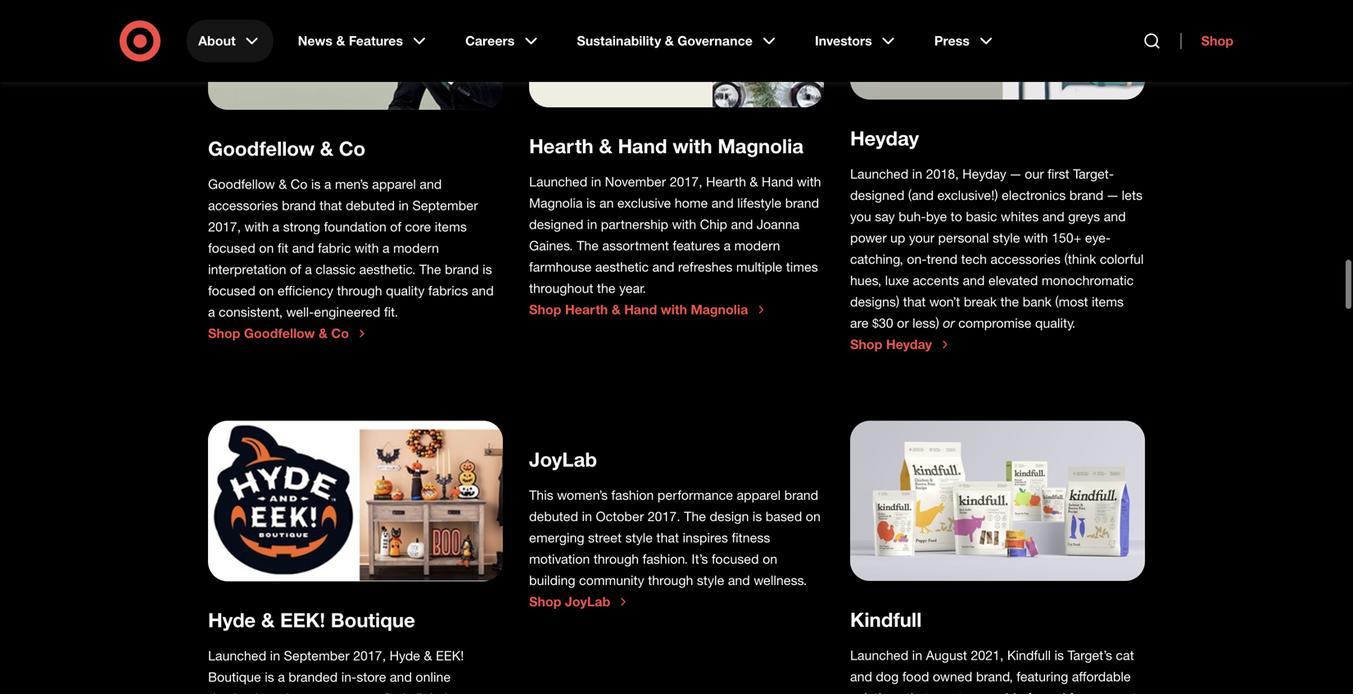 Task type: vqa. For each thing, say whether or not it's contained in the screenshot.
includes
no



Task type: describe. For each thing, give the bounding box(es) containing it.
and up chip
[[712, 195, 734, 211]]

owned
[[933, 669, 973, 685]]

apparel
[[372, 176, 416, 192]]

assortment
[[603, 238, 669, 254]]

gaines.
[[529, 238, 573, 254]]

and right apparel
[[420, 176, 442, 192]]

investors link
[[804, 20, 910, 62]]

1 horizontal spatial boutique
[[331, 608, 415, 632]]

1 vertical spatial magnolia
[[529, 195, 583, 211]]

0 horizontal spatial of
[[290, 261, 301, 277]]

efficiency
[[278, 283, 334, 299]]

year.
[[620, 280, 646, 296]]

chip
[[700, 216, 728, 232]]

items inside goodfellow & co is a men's apparel and accessories brand that debuted in september 2017, with a strong foundation of core items focused on fit and fabric with a modern interpretation of a classic aesthetic. the brand is focused on efficiency through quality fabrics and a consistent, well-engineered fit. shop goodfellow & co
[[435, 219, 467, 235]]

destination
[[208, 690, 273, 694]]

(think
[[1065, 251, 1097, 267]]

lets
[[1122, 187, 1143, 203]]

luxe
[[886, 273, 910, 288]]

a inside launched in august 2021, kindfull is target's cat and dog food owned brand, featuring affordable solutions that create a world of good for your pe
[[974, 690, 981, 694]]

joylab
[[529, 608, 597, 632]]

personal
[[939, 230, 990, 246]]

a inside launched in september 2017, hyde & eek! boutique is a branded in-store and online destination where guests can find all the
[[278, 669, 285, 685]]

co inside goodfellow & co is a men's apparel and accessories brand that debuted in september 2017, with a strong foundation of core items focused on fit and fabric with a modern interpretation of a classic aesthetic. the brand is focused on efficiency through quality fabrics and a consistent, well-engineered fit. shop goodfellow & co
[[331, 325, 349, 341]]

accessories inside launched in 2018, heyday — our first target- designed (and exclusive!) electronics brand — lets you say buh-bye to basic whites and greys and power up your personal style with 150+ eye- catching, on-trend tech accessories (think colorful hues, luxe accents and elevated monochromatic designs) that won't break the bank (most items are $30 or less)
[[991, 251, 1061, 267]]

bank
[[1023, 294, 1052, 310]]

2017, for september
[[353, 648, 386, 664]]

0 vertical spatial hyde
[[208, 608, 256, 632]]

engineered
[[314, 304, 381, 320]]

is inside launched in august 2021, kindfull is target's cat and dog food owned brand, featuring affordable solutions that create a world of good for your pe
[[1055, 648, 1065, 664]]

accessories inside goodfellow & co is a men's apparel and accessories brand that debuted in september 2017, with a strong foundation of core items focused on fit and fabric with a modern interpretation of a classic aesthetic. the brand is focused on efficiency through quality fabrics and a consistent, well-engineered fit. shop goodfellow & co
[[208, 197, 278, 213]]

graphical user interface image for hyde & eek! boutique
[[208, 421, 503, 581]]

affordable
[[1073, 669, 1132, 685]]

with up home
[[673, 134, 713, 158]]

0 horizontal spatial kindfull
[[851, 608, 922, 632]]

2 focused from the top
[[208, 283, 256, 299]]

exclusive
[[618, 195, 671, 211]]

sustainability & governance link
[[566, 20, 791, 62]]

consistent,
[[219, 304, 283, 320]]

september inside goodfellow & co is a men's apparel and accessories brand that debuted in september 2017, with a strong foundation of core items focused on fit and fabric with a modern interpretation of a classic aesthetic. the brand is focused on efficiency through quality fabrics and a consistent, well-engineered fit. shop goodfellow & co
[[413, 197, 478, 213]]

about
[[198, 33, 236, 49]]

for
[[1070, 690, 1085, 694]]

and up eye-
[[1104, 209, 1127, 225]]

lifestyle
[[738, 195, 782, 211]]

0 vertical spatial hearth
[[529, 134, 594, 158]]

tech
[[962, 251, 987, 267]]

with up interpretation
[[245, 219, 269, 235]]

in inside goodfellow & co is a men's apparel and accessories brand that debuted in september 2017, with a strong foundation of core items focused on fit and fabric with a modern interpretation of a classic aesthetic. the brand is focused on efficiency through quality fabrics and a consistent, well-engineered fit. shop goodfellow & co
[[399, 197, 409, 213]]

guests
[[316, 690, 356, 694]]

boutique inside launched in september 2017, hyde & eek! boutique is a branded in-store and online destination where guests can find all the
[[208, 669, 261, 685]]

in for launched in september 2017, hyde & eek! boutique is a branded in-store and online destination where guests can find all the
[[270, 648, 280, 664]]

modern for hearth & hand with magnolia
[[735, 238, 781, 254]]

a up fit
[[273, 219, 280, 235]]

debuted
[[346, 197, 395, 213]]

heyday inside launched in 2018, heyday — our first target- designed (and exclusive!) electronics brand — lets you say buh-bye to basic whites and greys and power up your personal style with 150+ eye- catching, on-trend tech accessories (think colorful hues, luxe accents and elevated monochromatic designs) that won't break the bank (most items are $30 or less)
[[963, 166, 1007, 182]]

goodfellow & co
[[208, 136, 366, 160]]

co is
[[291, 176, 321, 192]]

is inside launched in september 2017, hyde & eek! boutique is a branded in-store and online destination where guests can find all the
[[265, 669, 274, 685]]

or inside launched in 2018, heyday — our first target- designed (and exclusive!) electronics brand — lets you say buh-bye to basic whites and greys and power up your personal style with 150+ eye- catching, on-trend tech accessories (think colorful hues, luxe accents and elevated monochromatic designs) that won't break the bank (most items are $30 or less)
[[898, 315, 909, 331]]

careers link
[[454, 20, 553, 62]]

power
[[851, 230, 887, 246]]

1 focused from the top
[[208, 240, 256, 256]]

september inside launched in september 2017, hyde & eek! boutique is a branded in-store and online destination where guests can find all the
[[284, 648, 350, 664]]

create
[[933, 690, 970, 694]]

about link
[[187, 20, 273, 62]]

august
[[927, 648, 968, 664]]

a man in a suit image
[[208, 0, 503, 110]]

times
[[787, 259, 819, 275]]

your inside launched in august 2021, kindfull is target's cat and dog food owned brand, featuring affordable solutions that create a world of good for your pe
[[1089, 690, 1114, 694]]

brand inside launched in 2018, heyday — our first target- designed (and exclusive!) electronics brand — lets you say buh-bye to basic whites and greys and power up your personal style with 150+ eye- catching, on-trend tech accessories (think colorful hues, luxe accents and elevated monochromatic designs) that won't break the bank (most items are $30 or less)
[[1070, 187, 1104, 203]]

classic
[[316, 261, 356, 277]]

compromise
[[959, 315, 1032, 331]]

colorful
[[1101, 251, 1144, 267]]

0 vertical spatial heyday
[[851, 126, 920, 150]]

that inside launched in august 2021, kindfull is target's cat and dog food owned brand, featuring affordable solutions that create a world of good for your pe
[[907, 690, 930, 694]]

2017, for november
[[670, 174, 703, 190]]

designed inside launched in november 2017, hearth & hand with magnolia is an exclusive home and lifestyle brand designed in partnership with chip and joanna gaines. the assortment features a modern farmhouse aesthetic and refreshes multiple times throughout the year. shop hearth & hand with magnolia
[[529, 216, 584, 232]]

the inside launched in november 2017, hearth & hand with magnolia is an exclusive home and lifestyle brand designed in partnership with chip and joanna gaines. the assortment features a modern farmhouse aesthetic and refreshes multiple times throughout the year. shop hearth & hand with magnolia
[[577, 238, 599, 254]]

say
[[875, 209, 895, 225]]

& for news & features
[[336, 33, 345, 49]]

well-
[[286, 304, 314, 320]]

news & features link
[[287, 20, 441, 62]]

and right fabrics
[[472, 283, 494, 299]]

and inside launched in september 2017, hyde & eek! boutique is a branded in-store and online destination where guests can find all the
[[390, 669, 412, 685]]

brand inside launched in november 2017, hearth & hand with magnolia is an exclusive home and lifestyle brand designed in partnership with chip and joanna gaines. the assortment features a modern farmhouse aesthetic and refreshes multiple times throughout the year. shop hearth & hand with magnolia
[[786, 195, 820, 211]]

fabrics
[[429, 283, 468, 299]]

graphical user interface image for joylab
[[529, 421, 824, 581]]

& for goodfellow & co
[[320, 136, 334, 160]]

men's
[[335, 176, 369, 192]]

an
[[600, 195, 614, 211]]

launched inside launched in november 2017, hearth & hand with magnolia is an exclusive home and lifestyle brand designed in partnership with chip and joanna gaines. the assortment features a modern farmhouse aesthetic and refreshes multiple times throughout the year. shop hearth & hand with magnolia
[[529, 174, 588, 190]]

good
[[1035, 690, 1066, 694]]

a left consistent,
[[208, 304, 215, 320]]

aesthetic and refreshes multiple
[[596, 259, 783, 275]]

through
[[337, 283, 382, 299]]

strong
[[283, 219, 321, 235]]

sustainability & governance
[[577, 33, 753, 49]]

a up the efficiency
[[305, 261, 312, 277]]

store
[[357, 669, 386, 685]]

launched in august 2021, kindfull is target's cat and dog food owned brand, featuring affordable solutions that create a world of good for your pe
[[851, 648, 1141, 694]]

launched in 2018, heyday — our first target- designed (and exclusive!) electronics brand — lets you say buh-bye to basic whites and greys and power up your personal style with 150+ eye- catching, on-trend tech accessories (think colorful hues, luxe accents and elevated monochromatic designs) that won't break the bank (most items are $30 or less)
[[851, 166, 1144, 331]]

with down foundation on the left of the page
[[355, 240, 379, 256]]

eek! inside launched in september 2017, hyde & eek! boutique is a branded in-store and online destination where guests can find all the
[[436, 648, 464, 664]]

shop inside goodfellow & co is a men's apparel and accessories brand that debuted in september 2017, with a strong foundation of core items focused on fit and fabric with a modern interpretation of a classic aesthetic. the brand is focused on efficiency through quality fabrics and a consistent, well-engineered fit. shop goodfellow & co
[[208, 325, 240, 341]]

greys
[[1069, 209, 1101, 225]]

features
[[349, 33, 403, 49]]

shop link
[[1181, 33, 1234, 49]]

on-
[[907, 251, 927, 267]]

our
[[1025, 166, 1045, 182]]

november
[[605, 174, 666, 190]]

brand up strong
[[282, 197, 316, 213]]

(and
[[909, 187, 934, 203]]

basic
[[966, 209, 998, 225]]

fit
[[278, 240, 289, 256]]

and up 150+
[[1043, 209, 1065, 225]]

launched in september 2017, hyde & eek! boutique is a branded in-store and online destination where guests can find all the
[[208, 648, 499, 694]]

aesthetic.
[[359, 261, 416, 277]]

press link
[[923, 20, 1008, 62]]

trend
[[927, 251, 958, 267]]

1 vertical spatial hand
[[762, 174, 794, 190]]

in for launched in 2018, heyday — our first target- designed (and exclusive!) electronics brand — lets you say buh-bye to basic whites and greys and power up your personal style with 150+ eye- catching, on-trend tech accessories (think colorful hues, luxe accents and elevated monochromatic designs) that won't break the bank (most items are $30 or less)
[[913, 166, 923, 182]]

target-
[[1074, 166, 1115, 182]]

brand up fabrics
[[445, 261, 479, 277]]

quality.
[[1036, 315, 1076, 331]]

0 vertical spatial hand
[[618, 134, 668, 158]]

in-
[[342, 669, 357, 685]]



Task type: locate. For each thing, give the bounding box(es) containing it.
of down featuring
[[1020, 690, 1032, 694]]

launched inside launched in september 2017, hyde & eek! boutique is a branded in-store and online destination where guests can find all the
[[208, 648, 267, 664]]

1 vertical spatial heyday
[[963, 166, 1007, 182]]

a left world
[[974, 690, 981, 694]]

a inside launched in november 2017, hearth & hand with magnolia is an exclusive home and lifestyle brand designed in partnership with chip and joanna gaines. the assortment features a modern farmhouse aesthetic and refreshes multiple times throughout the year. shop hearth & hand with magnolia
[[724, 238, 731, 254]]

designed inside launched in 2018, heyday — our first target- designed (and exclusive!) electronics brand — lets you say buh-bye to basic whites and greys and power up your personal style with 150+ eye- catching, on-trend tech accessories (think colorful hues, luxe accents and elevated monochromatic designs) that won't break the bank (most items are $30 or less)
[[851, 187, 905, 203]]

eek!
[[280, 608, 325, 632], [436, 648, 464, 664]]

buh-
[[899, 209, 927, 225]]

1 vertical spatial on
[[259, 283, 274, 299]]

that inside launched in 2018, heyday — our first target- designed (and exclusive!) electronics brand — lets you say buh-bye to basic whites and greys and power up your personal style with 150+ eye- catching, on-trend tech accessories (think colorful hues, luxe accents and elevated monochromatic designs) that won't break the bank (most items are $30 or less)
[[904, 294, 926, 310]]

is left farmhouse
[[483, 261, 492, 277]]

focused
[[208, 240, 256, 256], [208, 283, 256, 299]]

1 horizontal spatial modern
[[735, 238, 781, 254]]

1 horizontal spatial hyde
[[390, 648, 421, 664]]

the up fabrics
[[419, 261, 441, 277]]

1 on from the top
[[259, 240, 274, 256]]

2 vertical spatial heyday
[[887, 336, 933, 352]]

monochromatic
[[1042, 273, 1134, 288]]

1 horizontal spatial the
[[577, 238, 599, 254]]

shop goodfellow & co link
[[208, 325, 369, 342]]

1 horizontal spatial september
[[413, 197, 478, 213]]

hyde inside launched in september 2017, hyde & eek! boutique is a branded in-store and online destination where guests can find all the
[[390, 648, 421, 664]]

launched up gaines.
[[529, 174, 588, 190]]

items inside launched in 2018, heyday — our first target- designed (and exclusive!) electronics brand — lets you say buh-bye to basic whites and greys and power up your personal style with 150+ eye- catching, on-trend tech accessories (think colorful hues, luxe accents and elevated monochromatic designs) that won't break the bank (most items are $30 or less)
[[1092, 294, 1124, 310]]

& up lifestyle
[[750, 174, 758, 190]]

shop inside "link"
[[1202, 33, 1234, 49]]

text image
[[529, 0, 824, 107]]

1 or from the left
[[898, 315, 909, 331]]

up
[[891, 230, 906, 246]]

the inside launched in november 2017, hearth & hand with magnolia is an exclusive home and lifestyle brand designed in partnership with chip and joanna gaines. the assortment features a modern farmhouse aesthetic and refreshes multiple times throughout the year. shop hearth & hand with magnolia
[[597, 280, 616, 296]]

0 vertical spatial —
[[1011, 166, 1022, 182]]

& up co is
[[320, 136, 334, 160]]

1 vertical spatial —
[[1108, 187, 1119, 203]]

dog
[[876, 669, 899, 685]]

or
[[898, 315, 909, 331], [943, 315, 955, 331]]

launched
[[851, 166, 909, 182], [529, 174, 588, 190], [851, 648, 909, 664], [208, 648, 267, 664]]

2 vertical spatial hand
[[625, 302, 657, 318]]

0 horizontal spatial or
[[898, 315, 909, 331]]

goodfellow up co is
[[208, 136, 315, 160]]

first
[[1048, 166, 1070, 182]]

1 vertical spatial september
[[284, 648, 350, 664]]

launched for hyde & eek! boutique
[[208, 648, 267, 664]]

of left core
[[390, 219, 402, 235]]

a up where on the left of the page
[[278, 669, 285, 685]]

is up destination
[[265, 669, 274, 685]]

0 vertical spatial the
[[577, 238, 599, 254]]

hyde & eek! boutique
[[208, 608, 415, 632]]

1 vertical spatial the
[[419, 261, 441, 277]]

2 on from the top
[[259, 283, 274, 299]]

of up the efficiency
[[290, 261, 301, 277]]

hyde up destination
[[208, 608, 256, 632]]

is inside goodfellow & co is a men's apparel and accessories brand that debuted in september 2017, with a strong foundation of core items focused on fit and fabric with a modern interpretation of a classic aesthetic. the brand is focused on efficiency through quality fabrics and a consistent, well-engineered fit. shop goodfellow & co
[[483, 261, 492, 277]]

foundation
[[324, 219, 387, 235]]

& up online
[[424, 648, 432, 664]]

in left partnership
[[587, 216, 598, 232]]

1 horizontal spatial or
[[943, 315, 955, 331]]

modern for goodfellow & co
[[393, 240, 439, 256]]

your down affordable
[[1089, 690, 1114, 694]]

goodfellow for goodfellow & co
[[208, 136, 315, 160]]

1 horizontal spatial the
[[1001, 294, 1020, 310]]

careers
[[466, 33, 515, 49]]

0 horizontal spatial boutique
[[208, 669, 261, 685]]

items
[[435, 219, 467, 235], [1092, 294, 1124, 310]]

2 or from the left
[[943, 315, 955, 331]]

1 horizontal spatial designed
[[851, 187, 905, 203]]

where
[[277, 690, 313, 694]]

0 vertical spatial goodfellow
[[208, 136, 315, 160]]

0 horizontal spatial hyde
[[208, 608, 256, 632]]

launched inside launched in august 2021, kindfull is target's cat and dog food owned brand, featuring affordable solutions that create a world of good for your pe
[[851, 648, 909, 664]]

elevated
[[989, 273, 1039, 288]]

world
[[984, 690, 1017, 694]]

2017, up store
[[353, 648, 386, 664]]

items down monochromatic
[[1092, 294, 1124, 310]]

the
[[577, 238, 599, 254], [419, 261, 441, 277]]

0 vertical spatial on
[[259, 240, 274, 256]]

& up november
[[599, 134, 613, 158]]

& up destination
[[261, 608, 275, 632]]

on up consistent,
[[259, 283, 274, 299]]

& for sustainability & governance
[[665, 33, 674, 49]]

is left an
[[587, 195, 596, 211]]

& left co is
[[279, 176, 287, 192]]

0 vertical spatial accessories
[[208, 197, 278, 213]]

news
[[298, 33, 333, 49]]

1 horizontal spatial eek!
[[436, 648, 464, 664]]

with up the joanna
[[797, 174, 822, 190]]

2 goodfellow from the top
[[208, 176, 275, 192]]

0 vertical spatial september
[[413, 197, 478, 213]]

hand up november
[[618, 134, 668, 158]]

—
[[1011, 166, 1022, 182], [1108, 187, 1119, 203]]

& down the year.
[[612, 302, 621, 318]]

items right core
[[435, 219, 467, 235]]

in up where on the left of the page
[[270, 648, 280, 664]]

partnership
[[601, 216, 669, 232]]

goodfellow inside goodfellow & co is a men's apparel and accessories brand that debuted in september 2017, with a strong foundation of core items focused on fit and fabric with a modern interpretation of a classic aesthetic. the brand is focused on efficiency through quality fabrics and a consistent, well-engineered fit. shop goodfellow & co
[[208, 176, 275, 192]]

won't
[[930, 294, 961, 310]]

the
[[597, 280, 616, 296], [1001, 294, 1020, 310]]

that up less)
[[904, 294, 926, 310]]

or right the $30
[[898, 315, 909, 331]]

& for hearth & hand with magnolia
[[599, 134, 613, 158]]

modern inside goodfellow & co is a men's apparel and accessories brand that debuted in september 2017, with a strong foundation of core items focused on fit and fabric with a modern interpretation of a classic aesthetic. the brand is focused on efficiency through quality fabrics and a consistent, well-engineered fit. shop goodfellow & co
[[393, 240, 439, 256]]

2 vertical spatial magnolia
[[691, 302, 748, 318]]

branded
[[289, 669, 338, 685]]

1 horizontal spatial accessories
[[991, 251, 1061, 267]]

2017, inside goodfellow & co is a men's apparel and accessories brand that debuted in september 2017, with a strong foundation of core items focused on fit and fabric with a modern interpretation of a classic aesthetic. the brand is focused on efficiency through quality fabrics and a consistent, well-engineered fit. shop goodfellow & co
[[208, 219, 241, 235]]

1 vertical spatial eek!
[[436, 648, 464, 664]]

home
[[675, 195, 708, 211]]

2017, inside launched in november 2017, hearth & hand with magnolia is an exclusive home and lifestyle brand designed in partnership with chip and joanna gaines. the assortment features a modern farmhouse aesthetic and refreshes multiple times throughout the year. shop hearth & hand with magnolia
[[670, 174, 703, 190]]

kindfull
[[851, 608, 922, 632], [1008, 648, 1051, 664]]

1 horizontal spatial your
[[1089, 690, 1114, 694]]

0 vertical spatial focused
[[208, 240, 256, 256]]

and up the find
[[390, 669, 412, 685]]

the inside goodfellow & co is a men's apparel and accessories brand that debuted in september 2017, with a strong foundation of core items focused on fit and fabric with a modern interpretation of a classic aesthetic. the brand is focused on efficiency through quality fabrics and a consistent, well-engineered fit. shop goodfellow & co
[[419, 261, 441, 277]]

style
[[993, 230, 1021, 246]]

shop heyday link
[[851, 336, 952, 353]]

or compromise quality. shop heyday
[[851, 315, 1076, 352]]

the inside launched in 2018, heyday — our first target- designed (and exclusive!) electronics brand — lets you say buh-bye to basic whites and greys and power up your personal style with 150+ eye- catching, on-trend tech accessories (think colorful hues, luxe accents and elevated monochromatic designs) that won't break the bank (most items are $30 or less)
[[1001, 294, 1020, 310]]

all
[[410, 690, 423, 694]]

(most
[[1056, 294, 1089, 310]]

magnolia up lifestyle
[[718, 134, 804, 158]]

september
[[413, 197, 478, 213], [284, 648, 350, 664]]

fit.
[[384, 304, 398, 320]]

boutique up destination
[[208, 669, 261, 685]]

2 vertical spatial hearth
[[565, 302, 608, 318]]

food
[[903, 669, 930, 685]]

magnolia down aesthetic and refreshes multiple
[[691, 302, 748, 318]]

solutions
[[851, 690, 903, 694]]

& inside goodfellow & co is a men's apparel and accessories brand that debuted in september 2017, with a strong foundation of core items focused on fit and fabric with a modern interpretation of a classic aesthetic. the brand is focused on efficiency through quality fabrics and a consistent, well-engineered fit. shop goodfellow & co
[[279, 176, 287, 192]]

2021,
[[971, 648, 1004, 664]]

designed up say
[[851, 187, 905, 203]]

throughout
[[529, 280, 594, 296]]

goodfellow for goodfellow & co is a men's apparel and accessories brand that debuted in september 2017, with a strong foundation of core items focused on fit and fabric with a modern interpretation of a classic aesthetic. the brand is focused on efficiency through quality fabrics and a consistent, well-engineered fit. shop goodfellow & co
[[208, 176, 275, 192]]

0 horizontal spatial items
[[435, 219, 467, 235]]

your inside launched in 2018, heyday — our first target- designed (and exclusive!) electronics brand — lets you say buh-bye to basic whites and greys and power up your personal style with 150+ eye- catching, on-trend tech accessories (think colorful hues, luxe accents and elevated monochromatic designs) that won't break the bank (most items are $30 or less)
[[910, 230, 935, 246]]

hues,
[[851, 273, 882, 288]]

kindfull up dog
[[851, 608, 922, 632]]

1 vertical spatial that
[[904, 294, 926, 310]]

1 vertical spatial 2017,
[[208, 219, 241, 235]]

0 horizontal spatial graphical user interface image
[[208, 421, 503, 581]]

& right 'news'
[[336, 33, 345, 49]]

cat
[[1117, 648, 1135, 664]]

your up on-
[[910, 230, 935, 246]]

2 vertical spatial 2017,
[[353, 648, 386, 664]]

with down the 'whites'
[[1024, 230, 1049, 246]]

that inside goodfellow & co is a men's apparel and accessories brand that debuted in september 2017, with a strong foundation of core items focused on fit and fabric with a modern interpretation of a classic aesthetic. the brand is focused on efficiency through quality fabrics and a consistent, well-engineered fit. shop goodfellow & co
[[320, 197, 342, 213]]

modern down core
[[393, 240, 439, 256]]

eek! up branded
[[280, 608, 325, 632]]

heyday down less)
[[887, 336, 933, 352]]

and inside launched in august 2021, kindfull is target's cat and dog food owned brand, featuring affordable solutions that create a world of good for your pe
[[851, 669, 873, 685]]

0 vertical spatial items
[[435, 219, 467, 235]]

and down lifestyle
[[731, 216, 754, 232]]

break
[[964, 294, 997, 310]]

0 vertical spatial 2017,
[[670, 174, 703, 190]]

hand down the year.
[[625, 302, 657, 318]]

launched for kindfull
[[851, 648, 909, 664]]

with down home
[[672, 216, 697, 232]]

shop hearth & hand with magnolia link
[[529, 302, 768, 318]]

0 horizontal spatial eek!
[[280, 608, 325, 632]]

focused down interpretation
[[208, 283, 256, 299]]

magnolia up gaines.
[[529, 195, 583, 211]]

hyde
[[208, 608, 256, 632], [390, 648, 421, 664]]

and up solutions
[[851, 669, 873, 685]]

launched up dog
[[851, 648, 909, 664]]

online
[[416, 669, 451, 685]]

2 horizontal spatial 2017,
[[670, 174, 703, 190]]

2017, up home
[[670, 174, 703, 190]]

a
[[324, 176, 332, 192], [273, 219, 280, 235], [724, 238, 731, 254], [383, 240, 390, 256], [305, 261, 312, 277], [208, 304, 215, 320], [278, 669, 285, 685], [974, 690, 981, 694]]

with inside launched in 2018, heyday — our first target- designed (and exclusive!) electronics brand — lets you say buh-bye to basic whites and greys and power up your personal style with 150+ eye- catching, on-trend tech accessories (think colorful hues, luxe accents and elevated monochromatic designs) that won't break the bank (most items are $30 or less)
[[1024, 230, 1049, 246]]

september up core
[[413, 197, 478, 213]]

heyday inside or compromise quality. shop heyday
[[887, 336, 933, 352]]

modern inside launched in november 2017, hearth & hand with magnolia is an exclusive home and lifestyle brand designed in partnership with chip and joanna gaines. the assortment features a modern farmhouse aesthetic and refreshes multiple times throughout the year. shop hearth & hand with magnolia
[[735, 238, 781, 254]]

features
[[673, 238, 721, 254]]

1 vertical spatial hearth
[[706, 174, 747, 190]]

150+
[[1052, 230, 1082, 246]]

in inside launched in august 2021, kindfull is target's cat and dog food owned brand, featuring affordable solutions that create a world of good for your pe
[[913, 648, 923, 664]]

eek! up online
[[436, 648, 464, 664]]

1 horizontal spatial items
[[1092, 294, 1124, 310]]

text, timeline image
[[851, 421, 1146, 581]]

1 vertical spatial kindfull
[[1008, 648, 1051, 664]]

farmhouse
[[529, 259, 592, 275]]

brand up the joanna
[[786, 195, 820, 211]]

interpretation
[[208, 261, 286, 277]]

1 horizontal spatial of
[[390, 219, 402, 235]]

2017, up interpretation
[[208, 219, 241, 235]]

0 horizontal spatial modern
[[393, 240, 439, 256]]

in inside launched in 2018, heyday — our first target- designed (and exclusive!) electronics brand — lets you say buh-bye to basic whites and greys and power up your personal style with 150+ eye- catching, on-trend tech accessories (think colorful hues, luxe accents and elevated monochromatic designs) that won't break the bank (most items are $30 or less)
[[913, 166, 923, 182]]

2 horizontal spatial of
[[1020, 690, 1032, 694]]

0 horizontal spatial september
[[284, 648, 350, 664]]

and down tech
[[963, 273, 985, 288]]

in up (and at the right top of page
[[913, 166, 923, 182]]

launched for heyday
[[851, 166, 909, 182]]

in up food at bottom right
[[913, 648, 923, 664]]

shop
[[1202, 33, 1234, 49], [529, 302, 562, 318], [208, 325, 240, 341], [851, 336, 883, 352]]

kindfull inside launched in august 2021, kindfull is target's cat and dog food owned brand, featuring affordable solutions that create a world of good for your pe
[[1008, 648, 1051, 664]]

modern down the joanna
[[735, 238, 781, 254]]

& left governance
[[665, 33, 674, 49]]

accessories
[[208, 197, 278, 213], [991, 251, 1061, 267]]

less)
[[913, 315, 940, 331]]

the up farmhouse
[[577, 238, 599, 254]]

is
[[587, 195, 596, 211], [483, 261, 492, 277], [1055, 648, 1065, 664], [265, 669, 274, 685]]

with
[[673, 134, 713, 158], [797, 174, 822, 190], [672, 216, 697, 232], [245, 219, 269, 235], [1024, 230, 1049, 246], [355, 240, 379, 256], [661, 302, 688, 318]]

news & features
[[298, 33, 403, 49]]

1 goodfellow from the top
[[208, 136, 315, 160]]

the down 'elevated'
[[1001, 294, 1020, 310]]

1 vertical spatial focused
[[208, 283, 256, 299]]

and right fit
[[292, 240, 314, 256]]

& inside launched in september 2017, hyde & eek! boutique is a branded in-store and online destination where guests can find all the
[[424, 648, 432, 664]]

hyde up online
[[390, 648, 421, 664]]

hearth
[[529, 134, 594, 158], [706, 174, 747, 190], [565, 302, 608, 318]]

— left lets
[[1108, 187, 1119, 203]]

press
[[935, 33, 970, 49]]

to
[[951, 209, 963, 225]]

0 vertical spatial that
[[320, 197, 342, 213]]

co down engineered
[[331, 325, 349, 341]]

eye-
[[1086, 230, 1111, 246]]

with down aesthetic and refreshes multiple
[[661, 302, 688, 318]]

0 vertical spatial designed
[[851, 187, 905, 203]]

governance
[[678, 33, 753, 49]]

0 horizontal spatial the
[[419, 261, 441, 277]]

0 horizontal spatial designed
[[529, 216, 584, 232]]

0 vertical spatial co
[[339, 136, 366, 160]]

& for goodfellow & co is a men's apparel and accessories brand that debuted in september 2017, with a strong foundation of core items focused on fit and fabric with a modern interpretation of a classic aesthetic. the brand is focused on efficiency through quality fabrics and a consistent, well-engineered fit. shop goodfellow & co
[[279, 176, 287, 192]]

brand up greys
[[1070, 187, 1104, 203]]

& for hyde & eek! boutique
[[261, 608, 275, 632]]

in for launched in august 2021, kindfull is target's cat and dog food owned brand, featuring affordable solutions that create a world of good for your pe
[[913, 648, 923, 664]]

0 vertical spatial kindfull
[[851, 608, 922, 632]]

1 vertical spatial designed
[[529, 216, 584, 232]]

a up aesthetic.
[[383, 240, 390, 256]]

2 horizontal spatial graphical user interface image
[[851, 0, 1146, 100]]

kindfull up featuring
[[1008, 648, 1051, 664]]

the left the year.
[[597, 280, 616, 296]]

accents
[[913, 273, 960, 288]]

boutique up launched in september 2017, hyde & eek! boutique is a branded in-store and online destination where guests can find all the
[[331, 608, 415, 632]]

or inside or compromise quality. shop heyday
[[943, 315, 955, 331]]

0 vertical spatial eek!
[[280, 608, 325, 632]]

1 horizontal spatial 2017,
[[353, 648, 386, 664]]

1 vertical spatial accessories
[[991, 251, 1061, 267]]

0 vertical spatial of
[[390, 219, 402, 235]]

1 horizontal spatial graphical user interface image
[[529, 421, 824, 581]]

2018,
[[927, 166, 959, 182]]

can
[[359, 690, 381, 694]]

in down apparel
[[399, 197, 409, 213]]

brand
[[1070, 187, 1104, 203], [786, 195, 820, 211], [282, 197, 316, 213], [445, 261, 479, 277]]

1 vertical spatial items
[[1092, 294, 1124, 310]]

1 horizontal spatial —
[[1108, 187, 1119, 203]]

heyday up exclusive!)
[[963, 166, 1007, 182]]

1 vertical spatial co
[[331, 325, 349, 341]]

designs)
[[851, 294, 900, 310]]

is up featuring
[[1055, 648, 1065, 664]]

0 vertical spatial magnolia
[[718, 134, 804, 158]]

2 vertical spatial that
[[907, 690, 930, 694]]

co up men's
[[339, 136, 366, 160]]

a right co is
[[324, 176, 332, 192]]

0 horizontal spatial 2017,
[[208, 219, 241, 235]]

0 horizontal spatial your
[[910, 230, 935, 246]]

graphical user interface image
[[851, 0, 1146, 100], [208, 421, 503, 581], [529, 421, 824, 581]]

in inside launched in september 2017, hyde & eek! boutique is a branded in-store and online destination where guests can find all the
[[270, 648, 280, 664]]

designed up gaines.
[[529, 216, 584, 232]]

accessories up 'elevated'
[[991, 251, 1061, 267]]

launched up say
[[851, 166, 909, 182]]

1 horizontal spatial kindfull
[[1008, 648, 1051, 664]]

2017, inside launched in september 2017, hyde & eek! boutique is a branded in-store and online destination where guests can find all the
[[353, 648, 386, 664]]

heyday up (and at the right top of page
[[851, 126, 920, 150]]

2 vertical spatial of
[[1020, 690, 1032, 694]]

fabric
[[318, 240, 351, 256]]

1 vertical spatial goodfellow
[[208, 176, 275, 192]]

goodfellow &
[[244, 325, 328, 341]]

that down men's
[[320, 197, 342, 213]]

hand up lifestyle
[[762, 174, 794, 190]]

0 horizontal spatial the
[[597, 280, 616, 296]]

launched inside launched in 2018, heyday — our first target- designed (and exclusive!) electronics brand — lets you say buh-bye to basic whites and greys and power up your personal style with 150+ eye- catching, on-trend tech accessories (think colorful hues, luxe accents and elevated monochromatic designs) that won't break the bank (most items are $30 or less)
[[851, 166, 909, 182]]

that down food at bottom right
[[907, 690, 930, 694]]

0 vertical spatial your
[[910, 230, 935, 246]]

on
[[259, 240, 274, 256], [259, 283, 274, 299]]

shop inside or compromise quality. shop heyday
[[851, 336, 883, 352]]

of
[[390, 219, 402, 235], [290, 261, 301, 277], [1020, 690, 1032, 694]]

1 vertical spatial of
[[290, 261, 301, 277]]

— left the our
[[1011, 166, 1022, 182]]

exclusive!)
[[938, 187, 999, 203]]

in for launched in november 2017, hearth & hand with magnolia is an exclusive home and lifestyle brand designed in partnership with chip and joanna gaines. the assortment features a modern farmhouse aesthetic and refreshes multiple times throughout the year. shop hearth & hand with magnolia
[[591, 174, 602, 190]]

catching,
[[851, 251, 904, 267]]

graphical user interface image for heyday
[[851, 0, 1146, 100]]

is inside launched in november 2017, hearth & hand with magnolia is an exclusive home and lifestyle brand designed in partnership with chip and joanna gaines. the assortment features a modern farmhouse aesthetic and refreshes multiple times throughout the year. shop hearth & hand with magnolia
[[587, 195, 596, 211]]

are
[[851, 315, 869, 331]]

shop inside launched in november 2017, hearth & hand with magnolia is an exclusive home and lifestyle brand designed in partnership with chip and joanna gaines. the assortment features a modern farmhouse aesthetic and refreshes multiple times throughout the year. shop hearth & hand with magnolia
[[529, 302, 562, 318]]

quality
[[386, 283, 425, 299]]

in up an
[[591, 174, 602, 190]]

0 horizontal spatial accessories
[[208, 197, 278, 213]]

1 vertical spatial hyde
[[390, 648, 421, 664]]

0 vertical spatial boutique
[[331, 608, 415, 632]]

1 vertical spatial your
[[1089, 690, 1114, 694]]

1 vertical spatial boutique
[[208, 669, 261, 685]]

launched up destination
[[208, 648, 267, 664]]

0 horizontal spatial —
[[1011, 166, 1022, 182]]

goodfellow down the goodfellow & co
[[208, 176, 275, 192]]

of inside launched in august 2021, kindfull is target's cat and dog food owned brand, featuring affordable solutions that create a world of good for your pe
[[1020, 690, 1032, 694]]

focused up interpretation
[[208, 240, 256, 256]]



